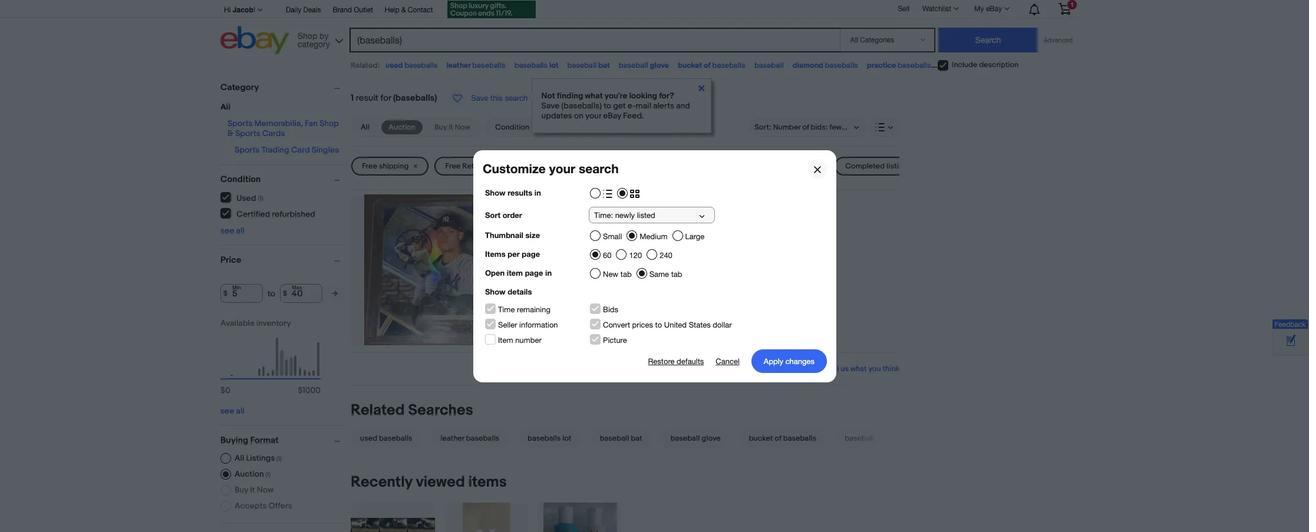Task type: describe. For each thing, give the bounding box(es) containing it.
sell inside joschen_27 (1) 50% 1 bid free shipping free returns authenticity guarantee view similar active items sell one like this
[[511, 319, 526, 330]]

small
[[603, 232, 622, 241]]

customize
[[483, 161, 546, 176]]

accepts offers
[[235, 501, 292, 511]]

thumbnail size
[[485, 230, 540, 240]]

see all button for condition
[[221, 226, 245, 236]]

1 vertical spatial lot
[[563, 434, 572, 444]]

1 horizontal spatial buy
[[435, 123, 447, 132]]

certified
[[236, 209, 270, 219]]

2
[[645, 204, 651, 216]]

restore defaults
[[648, 357, 704, 366]]

free down 'all' link
[[362, 162, 377, 171]]

1 vertical spatial leather
[[441, 434, 465, 444]]

get the coupon image
[[447, 1, 536, 18]]

buying format button
[[221, 435, 346, 446]]

sort
[[485, 210, 500, 220]]

joschen_27 (1) 50% 1 bid free shipping free returns authenticity guarantee view similar active items sell one like this
[[511, 242, 743, 330]]

items per page
[[485, 249, 540, 259]]

tell us what you think link
[[828, 365, 900, 374]]

items inside joschen_27 (1) 50% 1 bid free shipping free returns authenticity guarantee view similar active items sell one like this
[[588, 307, 610, 318]]

active
[[561, 307, 586, 318]]

baseball glove inside "link"
[[671, 434, 721, 444]]

pre-
[[511, 219, 528, 230]]

states
[[689, 321, 711, 329]]

0 horizontal spatial it
[[250, 485, 255, 495]]

show details
[[485, 287, 532, 296]]

show for show details
[[485, 287, 506, 296]]

used (1)
[[236, 193, 264, 203]]

accepts
[[235, 501, 267, 511]]

related:
[[351, 61, 380, 70]]

1 horizontal spatial used
[[386, 61, 403, 70]]

advanced link
[[1038, 28, 1079, 52]]

customize your search dialog
[[0, 0, 1310, 533]]

baseball link for related:
[[755, 61, 784, 70]]

sell inside account navigation
[[898, 4, 910, 13]]

0 horizontal spatial now
[[257, 485, 274, 495]]

apply changes
[[764, 357, 815, 366]]

2 vertical spatial all
[[235, 454, 244, 464]]

you
[[869, 365, 881, 374]]

1 horizontal spatial of
[[775, 434, 782, 444]]

on
[[574, 111, 584, 121]]

glove inside "link"
[[702, 434, 721, 444]]

related searches
[[351, 402, 473, 420]]

(1) inside all listings (1)
[[277, 455, 282, 463]]

medium
[[640, 232, 668, 241]]

0 horizontal spatial (baseballs)
[[393, 93, 437, 104]]

(baseballs) inside not finding what you're looking for? save (baseballs) to get e-mail alerts and updates on your ebay feed.
[[562, 101, 602, 111]]

baseball inside "link"
[[671, 434, 700, 444]]

all listings (1)
[[235, 454, 282, 464]]

inventory
[[257, 318, 291, 328]]

buying format
[[221, 435, 279, 446]]

tell
[[828, 365, 840, 374]]

/99
[[758, 204, 774, 216]]

save inside button
[[472, 94, 489, 103]]

0 horizontal spatial bucket
[[678, 61, 703, 70]]

include
[[952, 60, 978, 70]]

condition button
[[221, 174, 346, 185]]

like
[[545, 319, 560, 330]]

feedback
[[1275, 321, 1307, 329]]

recently viewed items
[[351, 474, 507, 492]]

see all button for price
[[221, 406, 245, 416]]

search for customize your search
[[579, 161, 619, 176]]

1 vertical spatial buy
[[235, 485, 248, 495]]

all for condition
[[236, 226, 245, 236]]

0 vertical spatial shipping
[[379, 162, 409, 171]]

restore defaults button
[[648, 349, 704, 373]]

see for price
[[221, 406, 234, 416]]

your shopping cart contains 1 item image
[[1059, 3, 1072, 15]]

Authenticity Guarantee text field
[[511, 294, 617, 306]]

tab for new tab
[[621, 270, 632, 279]]

1 vertical spatial baseball bat
[[600, 434, 643, 444]]

your inside not finding what you're looking for? save (baseballs) to get e-mail alerts and updates on your ebay feed.
[[586, 111, 602, 121]]

0 horizontal spatial bucket of baseballs
[[678, 61, 746, 70]]

$14.99
[[511, 240, 557, 258]]

remaining
[[517, 305, 550, 314]]

0
[[225, 386, 231, 396]]

tell us what you think
[[828, 365, 900, 374]]

sports for sports memorabilia, fan shop & sports cards
[[228, 119, 253, 129]]

refurbished
[[272, 209, 315, 219]]

baseball bat link
[[586, 429, 657, 448]]

e-
[[628, 101, 636, 111]]

see all for price
[[221, 406, 245, 416]]

0 vertical spatial baseball bat
[[568, 61, 610, 70]]

help & contact link
[[385, 4, 433, 17]]

listings
[[887, 162, 912, 171]]

joschen_27
[[667, 242, 713, 253]]

baseball link for related searches
[[831, 429, 889, 448]]

$ up buying format dropdown button
[[298, 386, 303, 396]]

tooltip containing not finding what you're looking for?
[[532, 78, 712, 133]]

auction (1)
[[235, 469, 271, 479]]

sports memorabilia, fan shop & sports cards
[[228, 119, 339, 139]]

available inventory
[[221, 318, 291, 328]]

free down open item page in
[[511, 282, 529, 293]]

$ up buying
[[221, 386, 225, 396]]

Auction selected text field
[[389, 122, 416, 133]]

used baseballs inside used baseballs 'link'
[[360, 434, 413, 444]]

viewed
[[416, 474, 465, 492]]

it inside buy it now link
[[449, 123, 453, 132]]

1 vertical spatial leather baseballs
[[441, 434, 500, 444]]

memorabilia,
[[255, 119, 303, 129]]

120
[[629, 251, 642, 260]]

one
[[528, 319, 543, 330]]

shop
[[320, 119, 339, 129]]

convert prices to united states dollar
[[603, 321, 732, 329]]

updates
[[542, 111, 573, 121]]

united
[[664, 321, 687, 329]]

(1) for joschen_27
[[715, 242, 722, 253]]

sold
[[511, 195, 527, 204]]

0 vertical spatial all
[[221, 102, 231, 112]]

buying
[[221, 435, 248, 446]]

diamond baseballs
[[793, 61, 859, 70]]

defaults
[[677, 357, 704, 366]]

0 horizontal spatial in
[[534, 188, 541, 197]]

sell link
[[893, 4, 915, 13]]

singles
[[312, 145, 339, 155]]

save this search button
[[444, 88, 531, 109]]

your inside dialog
[[549, 161, 575, 176]]

0 horizontal spatial of
[[704, 61, 711, 70]]

time
[[498, 305, 515, 314]]

cancel
[[716, 357, 740, 366]]

graph of available inventory between $5.0 and $40.0 image
[[221, 318, 321, 402]]

oct
[[529, 195, 542, 204]]

0 horizontal spatial buy it now
[[235, 485, 274, 495]]

auction for auction
[[389, 123, 416, 132]]

changes
[[786, 357, 815, 366]]

certified refurbished
[[236, 209, 315, 219]]

number
[[515, 336, 542, 345]]

0 vertical spatial baseball glove
[[619, 61, 669, 70]]

completed
[[846, 162, 885, 171]]

similar
[[533, 307, 559, 318]]

price button
[[221, 255, 346, 266]]

include description
[[952, 60, 1019, 70]]

guarantee
[[574, 294, 617, 306]]

class
[[617, 204, 643, 216]]

0 vertical spatial bat
[[599, 61, 610, 70]]

topps
[[534, 204, 563, 216]]

1 vertical spatial bucket
[[749, 434, 773, 444]]

label
[[590, 204, 615, 216]]

2021
[[511, 204, 532, 216]]

apply changes button
[[752, 349, 827, 373]]

category
[[221, 82, 259, 93]]

to inside not finding what you're looking for? save (baseballs) to get e-mail alerts and updates on your ebay feed.
[[604, 101, 612, 111]]

brand
[[333, 6, 352, 14]]

this inside joschen_27 (1) 50% 1 bid free shipping free returns authenticity guarantee view similar active items sell one like this
[[561, 319, 576, 330]]

order
[[503, 210, 522, 220]]

2 horizontal spatial all
[[361, 123, 370, 132]]

1 inside joschen_27 (1) 50% 1 bid free shipping free returns authenticity guarantee view similar active items sell one like this
[[511, 257, 514, 268]]



Task type: vqa. For each thing, say whether or not it's contained in the screenshot.
Picture 2 of 7 at the top left of page
no



Task type: locate. For each thing, give the bounding box(es) containing it.
used up class
[[618, 162, 636, 171]]

all for price
[[236, 406, 245, 416]]

sell down "view"
[[511, 319, 526, 330]]

ebay
[[987, 5, 1003, 13], [604, 111, 622, 121]]

0 horizontal spatial auction
[[235, 469, 264, 479]]

0 horizontal spatial sell
[[511, 319, 526, 330]]

see all for condition
[[221, 226, 245, 236]]

sports for sports trading card singles
[[235, 145, 260, 155]]

item
[[498, 336, 513, 345]]

bid
[[516, 257, 529, 268]]

1 horizontal spatial bucket of baseballs
[[749, 434, 817, 444]]

3x sealed fossil long/hanger booster packs (artset) wotc original pokemon cards image
[[351, 518, 435, 533]]

0 vertical spatial used baseballs
[[386, 61, 438, 70]]

tooltip
[[532, 78, 712, 133]]

all down "certified" at the top
[[236, 226, 245, 236]]

0 vertical spatial now
[[455, 123, 471, 132]]

0 vertical spatial items
[[588, 307, 610, 318]]

leather up save this search button at top left
[[447, 61, 471, 70]]

1 vertical spatial this
[[561, 319, 576, 330]]

2 tab from the left
[[671, 270, 682, 279]]

2 see from the top
[[221, 406, 234, 416]]

now down save this search button at top left
[[455, 123, 471, 132]]

0 vertical spatial lot
[[550, 61, 559, 70]]

bucket of baseballs link
[[735, 429, 831, 448]]

buy it now
[[435, 123, 471, 132], [235, 485, 274, 495]]

search up label
[[579, 161, 619, 176]]

1 vertical spatial it
[[250, 485, 255, 495]]

0 vertical spatial bucket of baseballs
[[678, 61, 746, 70]]

rawlings
[[940, 61, 969, 70]]

see all button down "certified" at the top
[[221, 226, 245, 236]]

free returns
[[446, 162, 489, 171]]

used baseballs link
[[351, 429, 427, 448]]

$5.00 to $40.00 link
[[515, 157, 601, 176]]

1 horizontal spatial search
[[579, 161, 619, 176]]

0 vertical spatial baseball link
[[755, 61, 784, 70]]

to left get
[[604, 101, 612, 111]]

1 horizontal spatial (baseballs)
[[562, 101, 602, 111]]

1 vertical spatial bucket of baseballs
[[749, 434, 817, 444]]

this down active at left
[[561, 319, 576, 330]]

lot
[[550, 61, 559, 70], [563, 434, 572, 444]]

buy it now down the auction (1)
[[235, 485, 274, 495]]

save
[[472, 94, 489, 103], [542, 101, 560, 111]]

1 vertical spatial buy it now
[[235, 485, 274, 495]]

what
[[585, 91, 603, 101], [851, 365, 867, 374]]

1 horizontal spatial bat
[[631, 434, 643, 444]]

(1) for auction
[[265, 471, 271, 479]]

what for you
[[851, 365, 867, 374]]

1 horizontal spatial items
[[588, 307, 610, 318]]

buy it now up free returns
[[435, 123, 471, 132]]

tab right new
[[621, 270, 632, 279]]

think
[[883, 365, 900, 374]]

0 horizontal spatial this
[[491, 94, 503, 103]]

my ebay link
[[968, 2, 1016, 16]]

 (1) Items text field
[[275, 455, 282, 463]]

practice
[[867, 61, 897, 70]]

1 horizontal spatial tab
[[671, 270, 682, 279]]

account navigation
[[221, 0, 1080, 20]]

$40.00
[[556, 162, 581, 171]]

banner
[[221, 0, 1080, 57]]

1 horizontal spatial ebay
[[987, 5, 1003, 13]]

sort order
[[485, 210, 522, 220]]

(1) right listings
[[277, 455, 282, 463]]

page for per
[[522, 249, 540, 259]]

save left the on
[[542, 101, 560, 111]]

tab for same tab
[[671, 270, 682, 279]]

save up buy it now link
[[472, 94, 489, 103]]

1 horizontal spatial glove
[[702, 434, 721, 444]]

diamond
[[793, 61, 824, 70]]

now inside buy it now link
[[455, 123, 471, 132]]

now
[[455, 123, 471, 132], [257, 485, 274, 495]]

0 vertical spatial show
[[485, 188, 506, 197]]

your right $5.00
[[549, 161, 575, 176]]

all
[[221, 102, 231, 112], [361, 123, 370, 132], [235, 454, 244, 464]]

not finding what you're looking for? save (baseballs) to get e-mail alerts and updates on your ebay feed.
[[542, 91, 691, 121]]

1 vertical spatial all
[[361, 123, 370, 132]]

and
[[677, 101, 691, 111]]

1 vertical spatial used baseballs
[[360, 434, 413, 444]]

page right the per
[[522, 249, 540, 259]]

shipping down auction 'text box'
[[379, 162, 409, 171]]

size
[[526, 230, 540, 240]]

1 horizontal spatial 1
[[511, 257, 514, 268]]

(1) left 50%
[[715, 242, 722, 253]]

1 vertical spatial sell
[[511, 319, 526, 330]]

open item page in
[[485, 268, 552, 277]]

used baseballs down related
[[360, 434, 413, 444]]

2021 topps gold label class 2 blue #43 aaron judge /99 heading
[[511, 204, 774, 216]]

your right the on
[[586, 111, 602, 121]]

same day ship moroccanoil volume shampoo and conditioner 8.5 fl oz duo image
[[463, 503, 511, 533]]

0 horizontal spatial shipping
[[379, 162, 409, 171]]

0 horizontal spatial lot
[[550, 61, 559, 70]]

sell one like this link
[[511, 319, 576, 330]]

used inside 'link'
[[360, 434, 378, 444]]

Maximum value $40 text field
[[280, 284, 323, 303]]

feed.
[[623, 111, 644, 121]]

item
[[507, 268, 523, 277]]

1 horizontal spatial it
[[449, 123, 453, 132]]

0 vertical spatial leather baseballs
[[447, 61, 506, 70]]

(baseballs) right for
[[393, 93, 437, 104]]

used for used (1)
[[236, 193, 256, 203]]

1 show from the top
[[485, 188, 506, 197]]

it down the auction (1)
[[250, 485, 255, 495]]

$ 1000
[[298, 386, 321, 396]]

1 vertical spatial all
[[236, 406, 245, 416]]

in up returns
[[545, 268, 552, 277]]

see up the price
[[221, 226, 234, 236]]

baseballs inside 'link'
[[379, 434, 413, 444]]

show for show results in
[[485, 188, 506, 197]]

&
[[402, 6, 406, 14], [228, 129, 234, 139]]

& inside account navigation
[[402, 6, 406, 14]]

ebay right my
[[987, 5, 1003, 13]]

1 left result
[[351, 93, 354, 104]]

auction inside 'link'
[[389, 123, 416, 132]]

1 horizontal spatial bucket
[[749, 434, 773, 444]]

to right $5.00
[[548, 162, 555, 171]]

1 horizontal spatial baseball link
[[831, 429, 889, 448]]

2 all from the top
[[236, 406, 245, 416]]

0 horizontal spatial baseball link
[[755, 61, 784, 70]]

buy up accepts
[[235, 485, 248, 495]]

what left you're
[[585, 91, 603, 101]]

free down bid
[[511, 270, 529, 281]]

contact
[[408, 6, 433, 14]]

page up returns
[[525, 268, 543, 277]]

$ up inventory
[[283, 289, 287, 298]]

1 vertical spatial search
[[579, 161, 619, 176]]

to right minimum value $5 text field
[[268, 289, 275, 299]]

in
[[534, 188, 541, 197], [545, 268, 552, 277]]

see all down 0
[[221, 406, 245, 416]]

0 vertical spatial see all button
[[221, 226, 245, 236]]

2 see all from the top
[[221, 406, 245, 416]]

ebay inside account navigation
[[987, 5, 1003, 13]]

new tab
[[603, 270, 632, 279]]

0 vertical spatial it
[[449, 123, 453, 132]]

0 vertical spatial auction
[[389, 123, 416, 132]]

auction down all listings (1)
[[235, 469, 264, 479]]

same
[[649, 270, 669, 279]]

search
[[505, 94, 528, 103], [579, 161, 619, 176]]

shipping up returns
[[531, 270, 566, 281]]

1 tab from the left
[[621, 270, 632, 279]]

1
[[351, 93, 354, 104], [511, 257, 514, 268]]

1 vertical spatial your
[[549, 161, 575, 176]]

2021 topps gold label class 2 blue #43 aaron judge /99 image
[[364, 195, 489, 346]]

1 horizontal spatial &
[[402, 6, 406, 14]]

1 horizontal spatial shipping
[[531, 270, 566, 281]]

0 vertical spatial glove
[[650, 61, 669, 70]]

tab right same
[[671, 270, 682, 279]]

(1) down listings
[[265, 471, 271, 479]]

sports trading card singles link
[[235, 145, 339, 155]]

thumbnail
[[485, 230, 523, 240]]

2 see all button from the top
[[221, 406, 245, 416]]

you're
[[605, 91, 628, 101]]

0 vertical spatial used
[[618, 162, 636, 171]]

restore
[[648, 357, 675, 366]]

0 vertical spatial see all
[[221, 226, 245, 236]]

completed listings
[[846, 162, 912, 171]]

(1) inside used (1)
[[258, 194, 264, 202]]

watchlist link
[[916, 2, 965, 16]]

1 horizontal spatial lot
[[563, 434, 572, 444]]

1 vertical spatial glove
[[702, 434, 721, 444]]

page for item
[[525, 268, 543, 277]]

brand outlet link
[[333, 4, 373, 17]]

to inside $5.00 to $40.00 link
[[548, 162, 555, 171]]

0 horizontal spatial glove
[[650, 61, 669, 70]]

view
[[511, 307, 531, 318]]

1 vertical spatial bat
[[631, 434, 643, 444]]

now down  (1) items text box
[[257, 485, 274, 495]]

baseball glove link
[[657, 429, 735, 448]]

related
[[351, 402, 405, 420]]

sell
[[898, 4, 910, 13], [511, 319, 526, 330]]

0 vertical spatial buy it now
[[435, 123, 471, 132]]

1 horizontal spatial baseball glove
[[671, 434, 721, 444]]

see all
[[221, 226, 245, 236], [221, 406, 245, 416]]

1 horizontal spatial all
[[235, 454, 244, 464]]

returns
[[531, 282, 560, 293]]

Minimum value $5 text field
[[221, 284, 263, 303]]

all down result
[[361, 123, 370, 132]]

result
[[356, 93, 379, 104]]

1 vertical spatial baseballs lot
[[528, 434, 572, 444]]

banner containing sell
[[221, 0, 1080, 57]]

completed listings link
[[835, 157, 932, 176]]

None submit
[[939, 28, 1038, 52]]

1 result for (baseballs)
[[351, 93, 437, 104]]

(baseballs) right 'not'
[[562, 101, 602, 111]]

save inside not finding what you're looking for? save (baseballs) to get e-mail alerts and updates on your ebay feed.
[[542, 101, 560, 111]]

1 left bid
[[511, 257, 514, 268]]

(1) inside joschen_27 (1) 50% 1 bid free shipping free returns authenticity guarantee view similar active items sell one like this
[[715, 242, 722, 253]]

buy right auction 'link'
[[435, 123, 447, 132]]

1 vertical spatial of
[[775, 434, 782, 444]]

0 vertical spatial &
[[402, 6, 406, 14]]

0 vertical spatial baseballs lot
[[515, 61, 559, 70]]

daily deals link
[[286, 4, 321, 17]]

what inside not finding what you're looking for? save (baseballs) to get e-mail alerts and updates on your ebay feed.
[[585, 91, 603, 101]]

see down 0
[[221, 406, 234, 416]]

format
[[250, 435, 279, 446]]

50%
[[724, 242, 743, 253]]

recently
[[351, 474, 413, 492]]

search inside button
[[505, 94, 528, 103]]

0 vertical spatial search
[[505, 94, 528, 103]]

(1)
[[258, 194, 264, 202], [715, 242, 722, 253], [277, 455, 282, 463], [265, 471, 271, 479]]

view similar active items link
[[511, 307, 610, 318]]

duo moroccanoil extra volume shampoo and conditioner 2.4 oz fine to medium hair image
[[544, 503, 618, 533]]

search inside dialog
[[579, 161, 619, 176]]

0 vertical spatial this
[[491, 94, 503, 103]]

time remaining
[[498, 305, 550, 314]]

used up "certified" at the top
[[236, 193, 256, 203]]

used down related
[[360, 434, 378, 444]]

items up same day ship moroccanoil volume shampoo and conditioner 8.5 fl oz duo image
[[469, 474, 507, 492]]

0 vertical spatial your
[[586, 111, 602, 121]]

& left cards at the left
[[228, 129, 234, 139]]

0 vertical spatial sell
[[898, 4, 910, 13]]

all down the category at the top left
[[221, 102, 231, 112]]

#43
[[676, 204, 694, 216]]

2 show from the top
[[485, 287, 506, 296]]

not
[[542, 91, 555, 101]]

dollar
[[713, 321, 732, 329]]

& right help
[[402, 6, 406, 14]]

0 vertical spatial ebay
[[987, 5, 1003, 13]]

0 vertical spatial of
[[704, 61, 711, 70]]

picture
[[603, 336, 627, 345]]

bucket
[[678, 61, 703, 70], [749, 434, 773, 444]]

1 vertical spatial baseball link
[[831, 429, 889, 448]]

1 horizontal spatial buy it now
[[435, 123, 471, 132]]

0 vertical spatial leather
[[447, 61, 471, 70]]

1 vertical spatial 1
[[511, 257, 514, 268]]

 (1) Items text field
[[264, 471, 271, 479]]

sell left watchlist
[[898, 4, 910, 13]]

available
[[221, 318, 255, 328]]

1 vertical spatial show
[[485, 287, 506, 296]]

0 vertical spatial used
[[386, 61, 403, 70]]

0 horizontal spatial your
[[549, 161, 575, 176]]

show down open
[[485, 287, 506, 296]]

items down the guarantee
[[588, 307, 610, 318]]

used baseballs up 1 result for (baseballs)
[[386, 61, 438, 70]]

baseballs
[[405, 61, 438, 70], [473, 61, 506, 70], [515, 61, 548, 70], [713, 61, 746, 70], [825, 61, 859, 70], [898, 61, 932, 70], [971, 61, 1004, 70], [379, 434, 413, 444], [466, 434, 500, 444], [528, 434, 561, 444], [784, 434, 817, 444]]

shipping inside joschen_27 (1) 50% 1 bid free shipping free returns authenticity guarantee view similar active items sell one like this
[[531, 270, 566, 281]]

1 vertical spatial &
[[228, 129, 234, 139]]

0 horizontal spatial bat
[[599, 61, 610, 70]]

0 horizontal spatial 1
[[351, 93, 354, 104]]

see for condition
[[221, 226, 234, 236]]

0 horizontal spatial tab
[[621, 270, 632, 279]]

0 vertical spatial page
[[522, 249, 540, 259]]

1 vertical spatial baseball glove
[[671, 434, 721, 444]]

1 vertical spatial used
[[360, 434, 378, 444]]

glove
[[650, 61, 669, 70], [702, 434, 721, 444]]

0 vertical spatial what
[[585, 91, 603, 101]]

leather baseballs down searches
[[441, 434, 500, 444]]

see all down "certified" at the top
[[221, 226, 245, 236]]

price
[[221, 255, 241, 266]]

auction link
[[382, 120, 423, 134]]

lot up 'not'
[[550, 61, 559, 70]]

(1) for used
[[258, 194, 264, 202]]

category button
[[221, 82, 346, 93]]

ebay down you're
[[604, 111, 622, 121]]

show up sort
[[485, 188, 506, 197]]

search for save this search
[[505, 94, 528, 103]]

to inside customize your search dialog
[[655, 321, 662, 329]]

buy it now inside buy it now link
[[435, 123, 471, 132]]

seller
[[498, 321, 517, 329]]

this left 'not'
[[491, 94, 503, 103]]

1 horizontal spatial auction
[[389, 123, 416, 132]]

(1) up certified refurbished link at the left of the page
[[258, 194, 264, 202]]

used right related:
[[386, 61, 403, 70]]

used for used
[[618, 162, 636, 171]]

1 see all from the top
[[221, 226, 245, 236]]

card
[[291, 145, 310, 155]]

this inside save this search button
[[491, 94, 503, 103]]

1 vertical spatial auction
[[235, 469, 264, 479]]

0 horizontal spatial all
[[221, 102, 231, 112]]

what for you're
[[585, 91, 603, 101]]

free shipping
[[362, 162, 409, 171]]

& inside sports memorabilia, fan shop & sports cards
[[228, 129, 234, 139]]

1 vertical spatial in
[[545, 268, 552, 277]]

convert
[[603, 321, 630, 329]]

1 horizontal spatial in
[[545, 268, 552, 277]]

0 horizontal spatial buy
[[235, 485, 248, 495]]

used
[[618, 162, 636, 171], [236, 193, 256, 203]]

1 vertical spatial items
[[469, 474, 507, 492]]

all down buying
[[235, 454, 244, 464]]

1 see all button from the top
[[221, 226, 245, 236]]

auction for auction (1)
[[235, 469, 264, 479]]

in left 25,
[[534, 188, 541, 197]]

what right us
[[851, 365, 867, 374]]

sports
[[228, 119, 253, 129], [235, 129, 261, 139], [235, 145, 260, 155]]

it up free returns
[[449, 123, 453, 132]]

lot left baseball bat link
[[563, 434, 572, 444]]

to right prices
[[655, 321, 662, 329]]

search left 'not'
[[505, 94, 528, 103]]

0 vertical spatial 1
[[351, 93, 354, 104]]

certified refurbished link
[[221, 208, 316, 219]]

customize your search
[[483, 161, 619, 176]]

same tab
[[649, 270, 682, 279]]

all up buying
[[236, 406, 245, 416]]

$ up available
[[224, 289, 228, 298]]

see all button down 0
[[221, 406, 245, 416]]

show
[[485, 188, 506, 197], [485, 287, 506, 296]]

leather down searches
[[441, 434, 465, 444]]

1 see from the top
[[221, 226, 234, 236]]

gold
[[565, 204, 588, 216]]

for
[[381, 93, 391, 104]]

daily deals
[[286, 6, 321, 14]]

0 vertical spatial buy
[[435, 123, 447, 132]]

1 horizontal spatial sell
[[898, 4, 910, 13]]

0 horizontal spatial what
[[585, 91, 603, 101]]

brand outlet
[[333, 6, 373, 14]]

1 vertical spatial page
[[525, 268, 543, 277]]

auction down 1 result for (baseballs)
[[389, 123, 416, 132]]

1 all from the top
[[236, 226, 245, 236]]

ebay inside not finding what you're looking for? save (baseballs) to get e-mail alerts and updates on your ebay feed.
[[604, 111, 622, 121]]

(1) inside the auction (1)
[[265, 471, 271, 479]]

free left returns
[[446, 162, 461, 171]]

60
[[603, 251, 612, 260]]

0 vertical spatial in
[[534, 188, 541, 197]]

leather baseballs up save this search button at top left
[[447, 61, 506, 70]]

us only link
[[771, 157, 829, 176]]

baseball glove
[[619, 61, 669, 70], [671, 434, 721, 444]]



